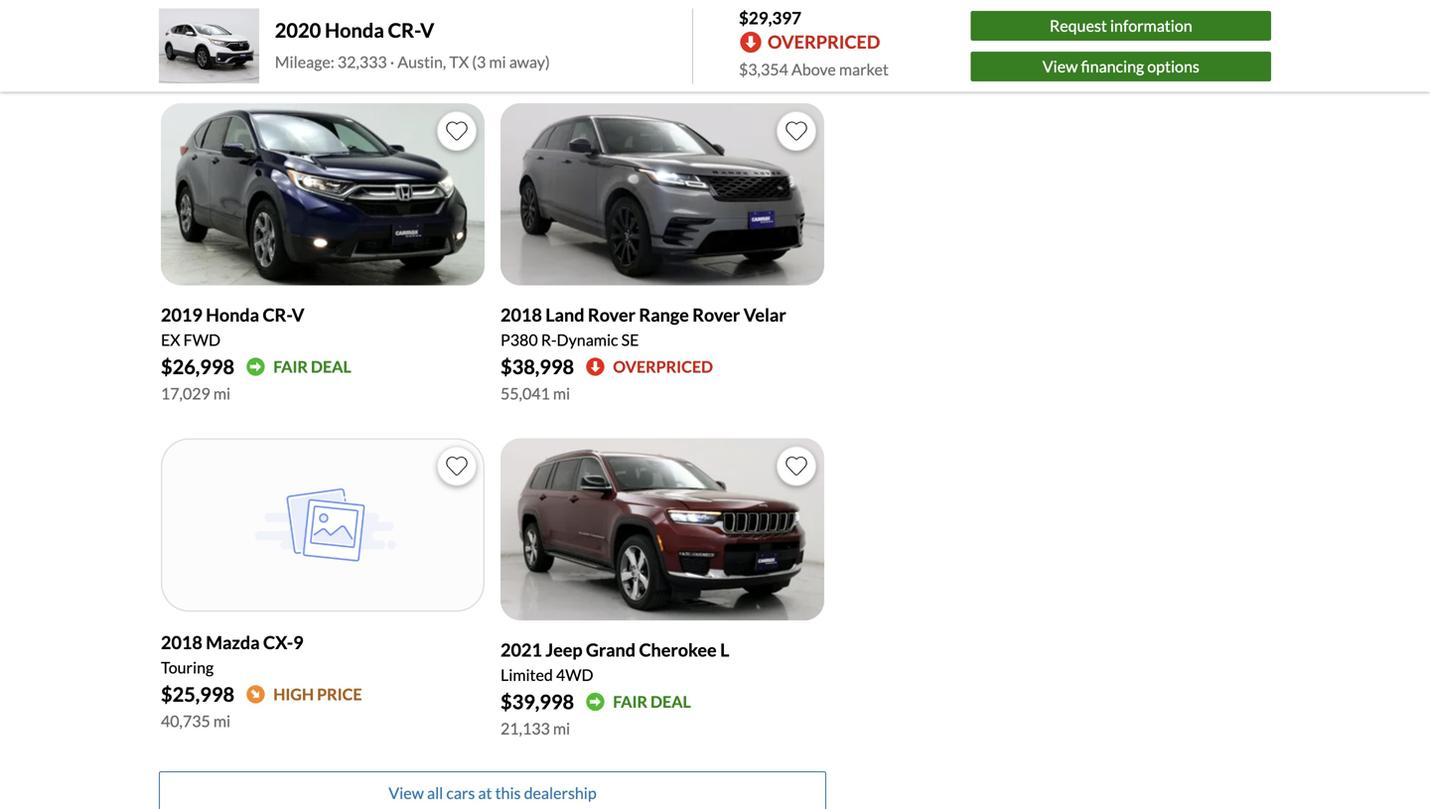 Task type: vqa. For each thing, say whether or not it's contained in the screenshot.
AT at bottom left
yes



Task type: locate. For each thing, give the bounding box(es) containing it.
1 horizontal spatial honda
[[325, 18, 384, 42]]

55,041 mi
[[501, 384, 570, 403]]

mi
[[489, 52, 506, 71], [213, 384, 231, 403], [553, 384, 570, 403], [213, 712, 231, 731], [553, 719, 570, 738]]

cr- inside the 2020 honda cr-v mileage: 32,333 · austin, tx (3 mi away)
[[388, 18, 420, 42]]

0 horizontal spatial v
[[292, 304, 304, 326]]

this right at
[[495, 784, 521, 803]]

0 horizontal spatial deal
[[311, 357, 351, 377]]

deal
[[311, 357, 351, 377], [651, 692, 691, 712]]

honda up fwd
[[206, 304, 259, 326]]

honda inside '2019 honda cr-v ex fwd'
[[206, 304, 259, 326]]

fair for $39,998
[[613, 692, 647, 712]]

2018 up touring
[[161, 632, 202, 653]]

mi down $39,998
[[553, 719, 570, 738]]

view for view all cars at this dealership
[[389, 784, 424, 803]]

1 horizontal spatial v
[[420, 18, 434, 42]]

overpriced image
[[586, 358, 605, 377]]

cr- inside '2019 honda cr-v ex fwd'
[[263, 304, 292, 326]]

land
[[545, 304, 584, 326]]

2018 land rover range rover velar image
[[501, 104, 824, 286]]

honda
[[325, 18, 384, 42], [206, 304, 259, 326]]

overpriced
[[613, 357, 713, 377]]

$29,397
[[739, 7, 801, 28]]

0 vertical spatial this
[[361, 45, 397, 71]]

0 horizontal spatial view
[[389, 784, 424, 803]]

·
[[390, 52, 394, 71]]

mi right (3
[[489, 52, 506, 71]]

honda for 2020
[[325, 18, 384, 42]]

0 horizontal spatial cr-
[[263, 304, 292, 326]]

0 vertical spatial honda
[[325, 18, 384, 42]]

away)
[[509, 52, 550, 71]]

v inside '2019 honda cr-v ex fwd'
[[292, 304, 304, 326]]

se
[[621, 330, 639, 350]]

view inside button
[[1043, 56, 1078, 76]]

v
[[420, 18, 434, 42], [292, 304, 304, 326]]

1 vertical spatial this
[[495, 784, 521, 803]]

2018
[[501, 304, 542, 326], [161, 632, 202, 653]]

$38,998
[[501, 355, 574, 379]]

2018 inside the 2018 land rover range rover velar p380 r-dynamic se
[[501, 304, 542, 326]]

deal down cherokee in the bottom of the page
[[651, 692, 691, 712]]

0 vertical spatial fair deal
[[273, 357, 351, 377]]

0 vertical spatial view
[[1043, 56, 1078, 76]]

1 horizontal spatial this
[[495, 784, 521, 803]]

cars
[[446, 784, 475, 803]]

2020 honda cr-v mileage: 32,333 · austin, tx (3 mi away)
[[275, 18, 550, 71]]

0 horizontal spatial 2018
[[161, 632, 202, 653]]

mi down $25,998
[[213, 712, 231, 731]]

cherokee
[[639, 639, 717, 661]]

limited
[[501, 665, 553, 685]]

1 horizontal spatial deal
[[651, 692, 691, 712]]

2018 up 'p380'
[[501, 304, 542, 326]]

1 horizontal spatial view
[[1043, 56, 1078, 76]]

2018 inside 2018 mazda cx-9 touring
[[161, 632, 202, 653]]

honda up 32,333
[[325, 18, 384, 42]]

40,735 mi
[[161, 712, 231, 731]]

cr- for 2020
[[388, 18, 420, 42]]

0 horizontal spatial this
[[361, 45, 397, 71]]

view down request
[[1043, 56, 1078, 76]]

fair for $26,998
[[273, 357, 308, 377]]

mi down $38,998
[[553, 384, 570, 403]]

fair deal
[[273, 357, 351, 377], [613, 692, 691, 712]]

view for view financing options
[[1043, 56, 1078, 76]]

0 horizontal spatial honda
[[206, 304, 259, 326]]

0 horizontal spatial fair
[[273, 357, 308, 377]]

1 vertical spatial honda
[[206, 304, 259, 326]]

deal right fair deal icon
[[311, 357, 351, 377]]

fair right fair deal image
[[613, 692, 647, 712]]

fair
[[273, 357, 308, 377], [613, 692, 647, 712]]

rover left the 'velar'
[[692, 304, 740, 326]]

1 horizontal spatial rover
[[692, 304, 740, 326]]

cr-
[[388, 18, 420, 42], [263, 304, 292, 326]]

fair deal for $26,998
[[273, 357, 351, 377]]

this
[[361, 45, 397, 71], [495, 784, 521, 803]]

financing
[[1081, 56, 1144, 76]]

1 vertical spatial fair deal
[[613, 692, 691, 712]]

0 vertical spatial cr-
[[388, 18, 420, 42]]

0 horizontal spatial fair deal
[[273, 357, 351, 377]]

1 vertical spatial v
[[292, 304, 304, 326]]

1 rover from the left
[[588, 304, 636, 326]]

v inside the 2020 honda cr-v mileage: 32,333 · austin, tx (3 mi away)
[[420, 18, 434, 42]]

fair deal right fair deal icon
[[273, 357, 351, 377]]

range
[[639, 304, 689, 326]]

17,029
[[161, 384, 210, 403]]

1 horizontal spatial fair
[[613, 692, 647, 712]]

2018 mazda cx-9 touring
[[161, 632, 304, 677]]

1 vertical spatial view
[[389, 784, 424, 803]]

fair deal down the 2021 jeep grand cherokee l limited 4wd on the bottom
[[613, 692, 691, 712]]

cr- up ·
[[388, 18, 420, 42]]

dealer
[[402, 45, 464, 71]]

1 vertical spatial 2018
[[161, 632, 202, 653]]

1 horizontal spatial 2018
[[501, 304, 542, 326]]

market
[[839, 60, 889, 79]]

jeep
[[545, 639, 582, 661]]

request
[[1050, 16, 1107, 35]]

2018 land rover range rover velar p380 r-dynamic se
[[501, 304, 786, 350]]

0 vertical spatial fair
[[273, 357, 308, 377]]

view left all
[[389, 784, 424, 803]]

1 horizontal spatial fair deal
[[613, 692, 691, 712]]

2019 honda cr-v ex fwd
[[161, 304, 304, 350]]

1 vertical spatial deal
[[651, 692, 691, 712]]

1 vertical spatial fair
[[613, 692, 647, 712]]

0 vertical spatial 2018
[[501, 304, 542, 326]]

$25,998
[[161, 683, 234, 707]]

high price image
[[246, 685, 265, 704]]

21,133 mi
[[501, 719, 570, 738]]

recommended from this dealer
[[159, 45, 464, 71]]

17,029 mi
[[161, 384, 231, 403]]

2018 for $38,998
[[501, 304, 542, 326]]

view financing options
[[1043, 56, 1199, 76]]

at
[[478, 784, 492, 803]]

view inside button
[[389, 784, 424, 803]]

0 vertical spatial v
[[420, 18, 434, 42]]

fair right fair deal icon
[[273, 357, 308, 377]]

cr- up fair deal icon
[[263, 304, 292, 326]]

honda inside the 2020 honda cr-v mileage: 32,333 · austin, tx (3 mi away)
[[325, 18, 384, 42]]

mi inside the 2020 honda cr-v mileage: 32,333 · austin, tx (3 mi away)
[[489, 52, 506, 71]]

0 vertical spatial deal
[[311, 357, 351, 377]]

mi down $26,998
[[213, 384, 231, 403]]

view
[[1043, 56, 1078, 76], [389, 784, 424, 803]]

fwd
[[183, 330, 221, 350]]

0 horizontal spatial rover
[[588, 304, 636, 326]]

r-
[[541, 330, 557, 350]]

rover up se at top left
[[588, 304, 636, 326]]

rover
[[588, 304, 636, 326], [692, 304, 740, 326]]

request information
[[1050, 16, 1192, 35]]

1 vertical spatial cr-
[[263, 304, 292, 326]]

this left austin,
[[361, 45, 397, 71]]

1 horizontal spatial cr-
[[388, 18, 420, 42]]



Task type: describe. For each thing, give the bounding box(es) containing it.
austin,
[[397, 52, 446, 71]]

mazda
[[206, 632, 260, 653]]

all
[[427, 784, 443, 803]]

4wd
[[556, 665, 593, 685]]

2021 jeep grand cherokee l limited 4wd
[[501, 639, 729, 685]]

price
[[317, 685, 362, 704]]

2020 honda cr-v image
[[159, 8, 259, 84]]

options
[[1147, 56, 1199, 76]]

tx
[[449, 52, 469, 71]]

9
[[293, 632, 304, 653]]

2019
[[161, 304, 202, 326]]

above
[[791, 60, 836, 79]]

(3
[[472, 52, 486, 71]]

honda for 2019
[[206, 304, 259, 326]]

2021
[[501, 639, 542, 661]]

2019 honda cr-v image
[[161, 104, 485, 286]]

mi for $38,998
[[553, 384, 570, 403]]

mi for $39,998
[[553, 719, 570, 738]]

2020
[[275, 18, 321, 42]]

l
[[720, 639, 729, 661]]

2021 jeep grand cherokee l image
[[501, 439, 824, 621]]

v for 2020
[[420, 18, 434, 42]]

$26,998
[[161, 355, 234, 379]]

mi for $26,998
[[213, 384, 231, 403]]

deal for $39,998
[[651, 692, 691, 712]]

view all cars at this dealership
[[389, 784, 597, 803]]

scroll right image
[[806, 51, 814, 68]]

recommended
[[159, 45, 305, 71]]

$39,998
[[501, 690, 574, 714]]

21,133
[[501, 719, 550, 738]]

fair deal image
[[586, 693, 605, 712]]

40,735
[[161, 712, 210, 731]]

fair deal image
[[246, 358, 265, 377]]

from
[[309, 45, 357, 71]]

32,333
[[338, 52, 387, 71]]

mi for $25,998
[[213, 712, 231, 731]]

ex
[[161, 330, 180, 350]]

overpriced
[[768, 31, 880, 53]]

$3,354
[[739, 60, 788, 79]]

high
[[273, 685, 314, 704]]

2018 mazda cx-9 image
[[161, 439, 485, 613]]

$3,354 above market
[[739, 60, 889, 79]]

55,041
[[501, 384, 550, 403]]

grand
[[586, 639, 636, 661]]

high price
[[273, 685, 362, 704]]

2 rover from the left
[[692, 304, 740, 326]]

2018 for $25,998
[[161, 632, 202, 653]]

request information button
[[971, 11, 1271, 41]]

cr- for 2019
[[263, 304, 292, 326]]

mileage:
[[275, 52, 334, 71]]

cx-
[[263, 632, 293, 653]]

deal for $26,998
[[311, 357, 351, 377]]

velar
[[744, 304, 786, 326]]

this inside button
[[495, 784, 521, 803]]

dynamic
[[557, 330, 618, 350]]

information
[[1110, 16, 1192, 35]]

v for 2019
[[292, 304, 304, 326]]

p380
[[501, 330, 538, 350]]

fair deal for $39,998
[[613, 692, 691, 712]]

view financing options button
[[971, 51, 1271, 81]]

view all cars at this dealership button
[[159, 772, 826, 809]]

scroll left image
[[747, 51, 756, 68]]

dealership
[[524, 784, 597, 803]]

touring
[[161, 658, 214, 677]]



